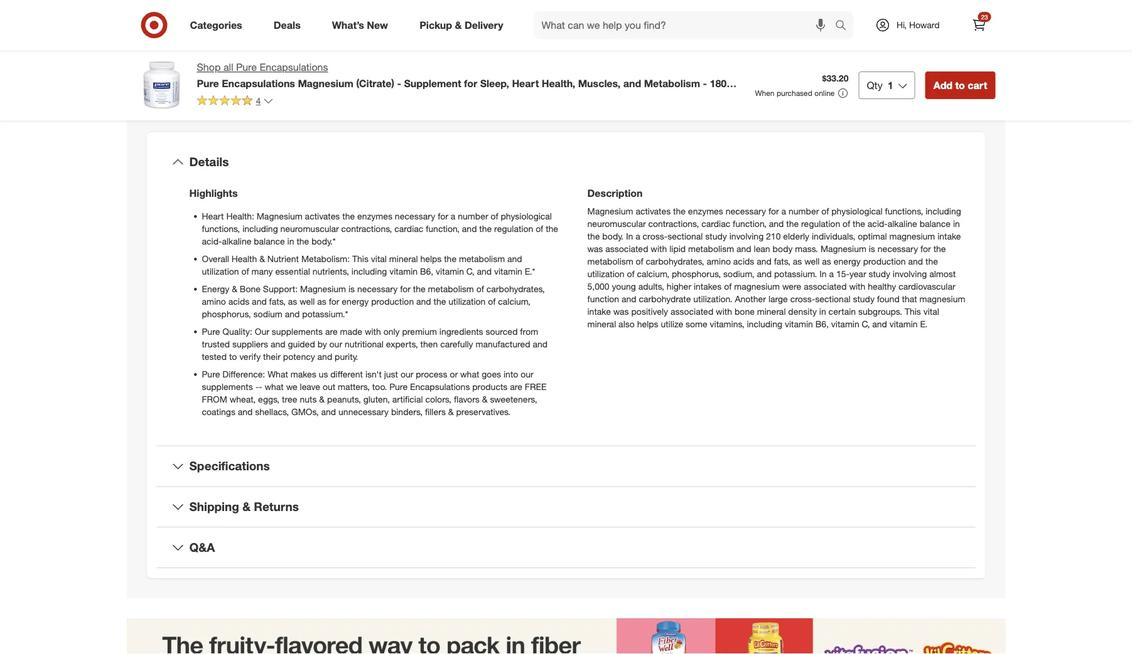 Task type: locate. For each thing, give the bounding box(es) containing it.
1 horizontal spatial c,
[[862, 319, 870, 330]]

involving up cardiovascular
[[893, 268, 927, 279]]

only
[[383, 326, 400, 337]]

1 horizontal spatial well
[[805, 256, 820, 267]]

including down the health:
[[242, 223, 278, 234]]

0 horizontal spatial energy
[[342, 296, 369, 307]]

amino up the sodium, on the right of the page
[[707, 256, 731, 267]]

what
[[460, 369, 479, 380], [265, 381, 284, 392]]

amino down "energy" on the top left of the page
[[202, 296, 226, 307]]

qty
[[867, 79, 883, 91]]

0 horizontal spatial production
[[371, 296, 414, 307]]

cross- up density in the right top of the page
[[790, 294, 815, 305]]

regulation
[[801, 218, 840, 229], [494, 223, 533, 234]]

4 link
[[197, 95, 273, 109]]

production up only
[[371, 296, 414, 307]]

function,
[[733, 218, 767, 229], [426, 223, 460, 234]]

was down the body.
[[587, 243, 603, 254]]

1 vertical spatial associated
[[804, 281, 847, 292]]

0 horizontal spatial regulation
[[494, 223, 533, 234]]

neuromuscular up the body.
[[587, 218, 646, 229]]

balance inside heart health: magnesium activates the enzymes necessary for a number of physiological functions, including neuromuscular contractions, cardiac function, and the regulation of the acid-alkaline balance in the body.*
[[254, 236, 285, 247]]

c, down subgroups.
[[862, 319, 870, 330]]

0 horizontal spatial calcium,
[[498, 296, 531, 307]]

healthy
[[868, 281, 896, 292]]

0 horizontal spatial phosphorus,
[[202, 309, 251, 320]]

pure
[[236, 61, 257, 73], [197, 77, 219, 89], [202, 326, 220, 337], [202, 369, 220, 380], [389, 381, 408, 392]]

1 horizontal spatial physiological
[[832, 206, 883, 217]]

study up healthy at top
[[869, 268, 890, 279]]

health:
[[226, 211, 254, 222]]

balance up nutrient
[[254, 236, 285, 247]]

& inside overall health & nutrient metabolism: this vital mineral helps the metabolism and utilization of many essential nutrients, including vitamin b6, vitamin c, and vitamin e.*
[[259, 253, 265, 264]]

utilization up the 5,000
[[587, 268, 625, 279]]

& right 'pickup'
[[455, 19, 462, 31]]

cardiac inside description magnesium activates the enzymes necessary for a number of physiological functions, including neuromuscular contractions, cardiac function, and the regulation of the acid-alkaline balance in the body. in a cross-sectional study involving 210 elderly individuals, optimal magnesium intake was associated with lipid metabolism and lean body mass. magnesium is necessary for the metabolism of carbohydrates, amino acids and fats, as well as energy production and the utilization of calcium, phosphorus, sodium, and potassium. in a 15-year study involving almost 5,000 young adults, higher intakes of magnesium were associated with healthy cardiovascular function and carbohydrate utilization. another large cross-sectional study found that magnesium intake was positively associated with bone mineral density in certain subgroups. this vital mineral also helps utilize some vitamins, including vitamin b6, vitamin c, and vitamin e.
[[702, 218, 730, 229]]

alkaline
[[888, 218, 917, 229], [222, 236, 251, 247]]

intake up almost
[[938, 231, 961, 242]]

1 vertical spatial calcium,
[[498, 296, 531, 307]]

0 vertical spatial this
[[352, 253, 369, 264]]

acids down bone
[[228, 296, 249, 307]]

made
[[340, 326, 362, 337]]

as
[[793, 256, 802, 267], [822, 256, 831, 267], [288, 296, 297, 307], [317, 296, 326, 307]]

1 horizontal spatial alkaline
[[888, 218, 917, 229]]

energy up made
[[342, 296, 369, 307]]

sweeteners,
[[490, 394, 537, 405]]

0 horizontal spatial intake
[[587, 306, 611, 317]]

vital inside description magnesium activates the enzymes necessary for a number of physiological functions, including neuromuscular contractions, cardiac function, and the regulation of the acid-alkaline balance in the body. in a cross-sectional study involving 210 elderly individuals, optimal magnesium intake was associated with lipid metabolism and lean body mass. magnesium is necessary for the metabolism of carbohydrates, amino acids and fats, as well as energy production and the utilization of calcium, phosphorus, sodium, and potassium. in a 15-year study involving almost 5,000 young adults, higher intakes of magnesium were associated with healthy cardiovascular function and carbohydrate utilization. another large cross-sectional study found that magnesium intake was positively associated with bone mineral density in certain subgroups. this vital mineral also helps utilize some vitamins, including vitamin b6, vitamin c, and vitamin e.
[[924, 306, 939, 317]]

1 vertical spatial acid-
[[202, 236, 222, 247]]

0 vertical spatial phosphorus,
[[672, 268, 721, 279]]

1 vertical spatial well
[[300, 296, 315, 307]]

1 horizontal spatial balance
[[920, 218, 951, 229]]

utilization down overall
[[202, 266, 239, 277]]

vital up e.
[[924, 306, 939, 317]]

well inside energy & bone support: magnesium is necessary for the metabolism of carbohydrates, amino acids and fats, as well as for energy production and the utilization of calcium, phosphorus, sodium and potassium.*
[[300, 296, 315, 307]]

& inside dropdown button
[[242, 500, 251, 514]]

0 horizontal spatial involving
[[729, 231, 764, 242]]

magnesium down nutrients,
[[300, 284, 346, 295]]

1 vertical spatial heart
[[202, 211, 224, 222]]

helps down the positively
[[637, 319, 658, 330]]

unnecessary
[[338, 407, 389, 418]]

0 vertical spatial to
[[955, 79, 965, 91]]

acid- up overall
[[202, 236, 222, 247]]

neuromuscular inside description magnesium activates the enzymes necessary for a number of physiological functions, including neuromuscular contractions, cardiac function, and the regulation of the acid-alkaline balance in the body. in a cross-sectional study involving 210 elderly individuals, optimal magnesium intake was associated with lipid metabolism and lean body mass. magnesium is necessary for the metabolism of carbohydrates, amino acids and fats, as well as energy production and the utilization of calcium, phosphorus, sodium, and potassium. in a 15-year study involving almost 5,000 young adults, higher intakes of magnesium were associated with healthy cardiovascular function and carbohydrate utilization. another large cross-sectional study found that magnesium intake was positively associated with bone mineral density in certain subgroups. this vital mineral also helps utilize some vitamins, including vitamin b6, vitamin c, and vitamin e.
[[587, 218, 646, 229]]

sectional
[[668, 231, 703, 242], [815, 294, 851, 305]]

180
[[710, 77, 727, 89]]

1 horizontal spatial contractions,
[[648, 218, 699, 229]]

carbohydrates, down e.*
[[486, 284, 545, 295]]

0 horizontal spatial number
[[458, 211, 488, 222]]

this right 'metabolism:'
[[352, 253, 369, 264]]

our
[[255, 326, 269, 337]]

is inside energy & bone support: magnesium is necessary for the metabolism of carbohydrates, amino acids and fats, as well as for energy production and the utilization of calcium, phosphorus, sodium and potassium.*
[[348, 284, 355, 295]]

1 horizontal spatial what
[[460, 369, 479, 380]]

magnesium down cardiovascular
[[920, 294, 965, 305]]

1 horizontal spatial involving
[[893, 268, 927, 279]]

& left bone
[[232, 284, 237, 295]]

our up free
[[521, 369, 534, 380]]

0 horizontal spatial in
[[626, 231, 633, 242]]

& left the returns
[[242, 500, 251, 514]]

mineral down heart health: magnesium activates the enzymes necessary for a number of physiological functions, including neuromuscular contractions, cardiac function, and the regulation of the acid-alkaline balance in the body.*
[[389, 253, 418, 264]]

necessary inside heart health: magnesium activates the enzymes necessary for a number of physiological functions, including neuromuscular contractions, cardiac function, and the regulation of the acid-alkaline balance in the body.*
[[395, 211, 435, 222]]

2 horizontal spatial mineral
[[757, 306, 786, 317]]

regulation up e.*
[[494, 223, 533, 234]]

well down mass.
[[805, 256, 820, 267]]

pure inside pure quality: our supplements are made with only premium ingredients sourced from trusted suppliers and guided by our nutritional experts, then carefully manufactured and tested to verify their potency and purity.
[[202, 326, 220, 337]]

1 horizontal spatial production
[[863, 256, 906, 267]]

0 horizontal spatial acid-
[[202, 236, 222, 247]]

1 horizontal spatial b6,
[[816, 319, 829, 330]]

study up subgroups.
[[853, 294, 875, 305]]

encapsulations up colors,
[[410, 381, 470, 392]]

is down nutrients,
[[348, 284, 355, 295]]

contractions, up overall health & nutrient metabolism: this vital mineral helps the metabolism and utilization of many essential nutrients, including vitamin b6, vitamin c, and vitamin e.*
[[341, 223, 392, 234]]

mineral left the also
[[587, 319, 616, 330]]

also
[[619, 319, 635, 330]]

image gallery element
[[137, 0, 551, 78]]

0 horizontal spatial vital
[[371, 253, 387, 264]]

functions, inside heart health: magnesium activates the enzymes necessary for a number of physiological functions, including neuromuscular contractions, cardiac function, and the regulation of the acid-alkaline balance in the body.*
[[202, 223, 240, 234]]

0 vertical spatial acid-
[[868, 218, 888, 229]]

phosphorus, up quality:
[[202, 309, 251, 320]]

0 horizontal spatial amino
[[202, 296, 226, 307]]

this inside overall health & nutrient metabolism: this vital mineral helps the metabolism and utilization of many essential nutrients, including vitamin b6, vitamin c, and vitamin e.*
[[352, 253, 369, 264]]

from
[[202, 394, 227, 405]]

supplements inside pure difference: what makes us different isn't just our process or what goes into our supplements -- what we leave out matters, too. pure encapsulations products are free from wheat, eggs, tree nuts & peanuts, gluten, artificial colors, flavors & sweeteners, coatings and shellacs, gmos, and unnecessary binders, fillers & preservatives.
[[202, 381, 253, 392]]

including up energy & bone support: magnesium is necessary for the metabolism of carbohydrates, amino acids and fats, as well as for energy production and the utilization of calcium, phosphorus, sodium and potassium.*
[[352, 266, 387, 277]]

necessary
[[726, 206, 766, 217], [395, 211, 435, 222], [878, 243, 918, 254], [357, 284, 398, 295]]

in
[[953, 218, 960, 229], [287, 236, 294, 247], [819, 306, 826, 317]]

pure down shop
[[197, 77, 219, 89]]

sectional up certain
[[815, 294, 851, 305]]

pure quality: our supplements are made with only premium ingredients sourced from trusted suppliers and guided by our nutritional experts, then carefully manufactured and tested to verify their potency and purity.
[[202, 326, 548, 362]]

involving up the lean
[[729, 231, 764, 242]]

cross- right the body.
[[643, 231, 668, 242]]

description magnesium activates the enzymes necessary for a number of physiological functions, including neuromuscular contractions, cardiac function, and the regulation of the acid-alkaline balance in the body. in a cross-sectional study involving 210 elderly individuals, optimal magnesium intake was associated with lipid metabolism and lean body mass. magnesium is necessary for the metabolism of carbohydrates, amino acids and fats, as well as energy production and the utilization of calcium, phosphorus, sodium, and potassium. in a 15-year study involving almost 5,000 young adults, higher intakes of magnesium were associated with healthy cardiovascular function and carbohydrate utilization. another large cross-sectional study found that magnesium intake was positively associated with bone mineral density in certain subgroups. this vital mineral also helps utilize some vitamins, including vitamin b6, vitamin c, and vitamin e.
[[587, 187, 965, 330]]

1 horizontal spatial fats,
[[774, 256, 791, 267]]

1 horizontal spatial vital
[[924, 306, 939, 317]]

activates down description
[[636, 206, 671, 217]]

of inside overall health & nutrient metabolism: this vital mineral helps the metabolism and utilization of many essential nutrients, including vitamin b6, vitamin c, and vitamin e.*
[[241, 266, 249, 277]]

phosphorus, inside description magnesium activates the enzymes necessary for a number of physiological functions, including neuromuscular contractions, cardiac function, and the regulation of the acid-alkaline balance in the body. in a cross-sectional study involving 210 elderly individuals, optimal magnesium intake was associated with lipid metabolism and lean body mass. magnesium is necessary for the metabolism of carbohydrates, amino acids and fats, as well as energy production and the utilization of calcium, phosphorus, sodium, and potassium. in a 15-year study involving almost 5,000 young adults, higher intakes of magnesium were associated with healthy cardiovascular function and carbohydrate utilization. another large cross-sectional study found that magnesium intake was positively associated with bone mineral density in certain subgroups. this vital mineral also helps utilize some vitamins, including vitamin b6, vitamin c, and vitamin e.
[[672, 268, 721, 279]]

0 horizontal spatial physiological
[[501, 211, 552, 222]]

functions, inside description magnesium activates the enzymes necessary for a number of physiological functions, including neuromuscular contractions, cardiac function, and the regulation of the acid-alkaline balance in the body. in a cross-sectional study involving 210 elderly individuals, optimal magnesium intake was associated with lipid metabolism and lean body mass. magnesium is necessary for the metabolism of carbohydrates, amino acids and fats, as well as energy production and the utilization of calcium, phosphorus, sodium, and potassium. in a 15-year study involving almost 5,000 young adults, higher intakes of magnesium were associated with healthy cardiovascular function and carbohydrate utilization. another large cross-sectional study found that magnesium intake was positively associated with bone mineral density in certain subgroups. this vital mineral also helps utilize some vitamins, including vitamin b6, vitamin c, and vitamin e.
[[885, 206, 923, 217]]

helps down heart health: magnesium activates the enzymes necessary for a number of physiological functions, including neuromuscular contractions, cardiac function, and the regulation of the acid-alkaline balance in the body.*
[[420, 253, 442, 264]]

potassium.*
[[302, 309, 348, 320]]

magnesium up another
[[734, 281, 780, 292]]

preservatives.
[[456, 407, 511, 418]]

are inside pure quality: our supplements are made with only premium ingredients sourced from trusted suppliers and guided by our nutritional experts, then carefully manufactured and tested to verify their potency and purity.
[[325, 326, 338, 337]]

capsules
[[197, 90, 241, 102]]

body.
[[602, 231, 624, 242]]

physiological up e.*
[[501, 211, 552, 222]]

1 vertical spatial this
[[905, 306, 921, 317]]

1 horizontal spatial utilization
[[449, 296, 486, 307]]

utilization inside overall health & nutrient metabolism: this vital mineral helps the metabolism and utilization of many essential nutrients, including vitamin b6, vitamin c, and vitamin e.*
[[202, 266, 239, 277]]

a
[[782, 206, 786, 217], [451, 211, 455, 222], [636, 231, 640, 242], [829, 268, 834, 279]]

1 horizontal spatial phosphorus,
[[672, 268, 721, 279]]

0 horizontal spatial heart
[[202, 211, 224, 222]]

from
[[520, 326, 538, 337]]

0 vertical spatial in
[[953, 218, 960, 229]]

0 horizontal spatial acids
[[228, 296, 249, 307]]

gmos,
[[291, 407, 319, 418]]

utilization inside description magnesium activates the enzymes necessary for a number of physiological functions, including neuromuscular contractions, cardiac function, and the regulation of the acid-alkaline balance in the body. in a cross-sectional study involving 210 elderly individuals, optimal magnesium intake was associated with lipid metabolism and lean body mass. magnesium is necessary for the metabolism of carbohydrates, amino acids and fats, as well as energy production and the utilization of calcium, phosphorus, sodium, and potassium. in a 15-year study involving almost 5,000 young adults, higher intakes of magnesium were associated with healthy cardiovascular function and carbohydrate utilization. another large cross-sectional study found that magnesium intake was positively associated with bone mineral density in certain subgroups. this vital mineral also helps utilize some vitamins, including vitamin b6, vitamin c, and vitamin e.
[[587, 268, 625, 279]]

found
[[877, 294, 900, 305]]

in up nutrient
[[287, 236, 294, 247]]

shipping & returns
[[189, 500, 299, 514]]

mineral down large
[[757, 306, 786, 317]]

c, left e.*
[[466, 266, 474, 277]]

1 vertical spatial magnesium
[[734, 281, 780, 292]]

0 horizontal spatial utilization
[[202, 266, 239, 277]]

specifications button
[[157, 447, 976, 487]]

0 horizontal spatial this
[[352, 253, 369, 264]]

1 vertical spatial b6,
[[816, 319, 829, 330]]

to inside "button"
[[955, 79, 965, 91]]

amino inside description magnesium activates the enzymes necessary for a number of physiological functions, including neuromuscular contractions, cardiac function, and the regulation of the acid-alkaline balance in the body. in a cross-sectional study involving 210 elderly individuals, optimal magnesium intake was associated with lipid metabolism and lean body mass. magnesium is necessary for the metabolism of carbohydrates, amino acids and fats, as well as energy production and the utilization of calcium, phosphorus, sodium, and potassium. in a 15-year study involving almost 5,000 young adults, higher intakes of magnesium were associated with healthy cardiovascular function and carbohydrate utilization. another large cross-sectional study found that magnesium intake was positively associated with bone mineral density in certain subgroups. this vital mineral also helps utilize some vitamins, including vitamin b6, vitamin c, and vitamin e.
[[707, 256, 731, 267]]

in right the body.
[[626, 231, 633, 242]]

this
[[559, 104, 584, 122]]

energy inside energy & bone support: magnesium is necessary for the metabolism of carbohydrates, amino acids and fats, as well as for energy production and the utilization of calcium, phosphorus, sodium and potassium.*
[[342, 296, 369, 307]]

intake
[[938, 231, 961, 242], [587, 306, 611, 317]]

calcium, inside energy & bone support: magnesium is necessary for the metabolism of carbohydrates, amino acids and fats, as well as for energy production and the utilization of calcium, phosphorus, sodium and potassium.*
[[498, 296, 531, 307]]

0 horizontal spatial well
[[300, 296, 315, 307]]

to left the verify on the bottom
[[229, 351, 237, 362]]

our inside pure quality: our supplements are made with only premium ingredients sourced from trusted suppliers and guided by our nutritional experts, then carefully manufactured and tested to verify their potency and purity.
[[329, 339, 342, 350]]

15-
[[836, 268, 850, 279]]

in up almost
[[953, 218, 960, 229]]

0 horizontal spatial enzymes
[[357, 211, 392, 222]]

1 vertical spatial balance
[[254, 236, 285, 247]]

encapsulations up 4
[[222, 77, 295, 89]]

vitamins,
[[710, 319, 745, 330]]

heart right sleep,
[[512, 77, 539, 89]]

too.
[[372, 381, 387, 392]]

regulation inside description magnesium activates the enzymes necessary for a number of physiological functions, including neuromuscular contractions, cardiac function, and the regulation of the acid-alkaline balance in the body. in a cross-sectional study involving 210 elderly individuals, optimal magnesium intake was associated with lipid metabolism and lean body mass. magnesium is necessary for the metabolism of carbohydrates, amino acids and fats, as well as energy production and the utilization of calcium, phosphorus, sodium, and potassium. in a 15-year study involving almost 5,000 young adults, higher intakes of magnesium were associated with healthy cardiovascular function and carbohydrate utilization. another large cross-sectional study found that magnesium intake was positively associated with bone mineral density in certain subgroups. this vital mineral also helps utilize some vitamins, including vitamin b6, vitamin c, and vitamin e.
[[801, 218, 840, 229]]

1 horizontal spatial was
[[613, 306, 629, 317]]

image of pure encapsulations magnesium (citrate) - supplement for sleep, heart health, muscles, and metabolism - 180 capsules image
[[137, 60, 187, 111]]

essential
[[275, 266, 310, 277]]

1 vertical spatial cross-
[[790, 294, 815, 305]]

0 horizontal spatial are
[[325, 326, 338, 337]]

in left 15-
[[820, 268, 827, 279]]

just
[[384, 369, 398, 380]]

with up vitamins,
[[716, 306, 732, 317]]

pickup & delivery
[[420, 19, 503, 31]]

are
[[325, 326, 338, 337], [510, 381, 522, 392]]

intakes
[[694, 281, 722, 292]]

& right nuts
[[319, 394, 325, 405]]

1 vertical spatial fats,
[[269, 296, 286, 307]]

balance
[[920, 218, 951, 229], [254, 236, 285, 247]]

1 horizontal spatial regulation
[[801, 218, 840, 229]]

0 horizontal spatial balance
[[254, 236, 285, 247]]

0 horizontal spatial carbohydrates,
[[486, 284, 545, 295]]

1 horizontal spatial supplements
[[272, 326, 323, 337]]

trusted
[[202, 339, 230, 350]]

magnesium left (citrate)
[[298, 77, 353, 89]]

2 horizontal spatial in
[[953, 218, 960, 229]]

magnesium right the health:
[[257, 211, 302, 222]]

1 vertical spatial amino
[[202, 296, 226, 307]]

0 vertical spatial alkaline
[[888, 218, 917, 229]]

supplements up from
[[202, 381, 253, 392]]

large
[[769, 294, 788, 305]]

0 vertical spatial fats,
[[774, 256, 791, 267]]

well up "potassium.*"
[[300, 296, 315, 307]]

add
[[934, 79, 953, 91]]

0 horizontal spatial functions,
[[202, 223, 240, 234]]

carbohydrates, down lipid
[[646, 256, 704, 267]]

then
[[420, 339, 438, 350]]

phosphorus, inside energy & bone support: magnesium is necessary for the metabolism of carbohydrates, amino acids and fats, as well as for energy production and the utilization of calcium, phosphorus, sodium and potassium.*
[[202, 309, 251, 320]]

sourced
[[486, 326, 518, 337]]

vitamin left e.
[[890, 319, 918, 330]]

encapsulations down deals 'link'
[[260, 61, 328, 73]]

b6, inside overall health & nutrient metabolism: this vital mineral helps the metabolism and utilization of many essential nutrients, including vitamin b6, vitamin c, and vitamin e.*
[[420, 266, 433, 277]]

1 vertical spatial in
[[287, 236, 294, 247]]

number inside heart health: magnesium activates the enzymes necessary for a number of physiological functions, including neuromuscular contractions, cardiac function, and the regulation of the acid-alkaline balance in the body.*
[[458, 211, 488, 222]]

phosphorus, up intakes on the top
[[672, 268, 721, 279]]

1 horizontal spatial function,
[[733, 218, 767, 229]]

cardiac up overall health & nutrient metabolism: this vital mineral helps the metabolism and utilization of many essential nutrients, including vitamin b6, vitamin c, and vitamin e.*
[[395, 223, 423, 234]]

some
[[686, 319, 707, 330]]

0 horizontal spatial contractions,
[[341, 223, 392, 234]]

production up healthy at top
[[863, 256, 906, 267]]

metabolism inside overall health & nutrient metabolism: this vital mineral helps the metabolism and utilization of many essential nutrients, including vitamin b6, vitamin c, and vitamin e.*
[[459, 253, 505, 264]]

what down what at the bottom of page
[[265, 381, 284, 392]]

pure down just
[[389, 381, 408, 392]]

0 vertical spatial b6,
[[420, 266, 433, 277]]

shipping & returns button
[[157, 487, 976, 528]]

pure encapsulations magnesium (citrate) - supplement for sleep, heart health, muscles, and metabolism, 2 of 3 image
[[137, 0, 339, 74]]

associated down the body.
[[605, 243, 648, 254]]

associated down 15-
[[804, 281, 847, 292]]

alkaline inside description magnesium activates the enzymes necessary for a number of physiological functions, including neuromuscular contractions, cardiac function, and the regulation of the acid-alkaline balance in the body. in a cross-sectional study involving 210 elderly individuals, optimal magnesium intake was associated with lipid metabolism and lean body mass. magnesium is necessary for the metabolism of carbohydrates, amino acids and fats, as well as energy production and the utilization of calcium, phosphorus, sodium, and potassium. in a 15-year study involving almost 5,000 young adults, higher intakes of magnesium were associated with healthy cardiovascular function and carbohydrate utilization. another large cross-sectional study found that magnesium intake was positively associated with bone mineral density in certain subgroups. this vital mineral also helps utilize some vitamins, including vitamin b6, vitamin c, and vitamin e.
[[888, 218, 917, 229]]

are up the sweeteners,
[[510, 381, 522, 392]]

was up the also
[[613, 306, 629, 317]]

with up nutritional
[[365, 326, 381, 337]]

physiological up optimal
[[832, 206, 883, 217]]

1 horizontal spatial amino
[[707, 256, 731, 267]]

2 horizontal spatial associated
[[804, 281, 847, 292]]

1 vertical spatial functions,
[[202, 223, 240, 234]]

acid- up optimal
[[868, 218, 888, 229]]

heart health: magnesium activates the enzymes necessary for a number of physiological functions, including neuromuscular contractions, cardiac function, and the regulation of the acid-alkaline balance in the body.*
[[202, 211, 558, 247]]

tree
[[282, 394, 297, 405]]

0 vertical spatial study
[[705, 231, 727, 242]]

1 horizontal spatial enzymes
[[688, 206, 723, 217]]

0 vertical spatial c,
[[466, 266, 474, 277]]

1 vertical spatial energy
[[342, 296, 369, 307]]

0 horizontal spatial in
[[287, 236, 294, 247]]

1 vertical spatial helps
[[637, 319, 658, 330]]

balance inside description magnesium activates the enzymes necessary for a number of physiological functions, including neuromuscular contractions, cardiac function, and the regulation of the acid-alkaline balance in the body. in a cross-sectional study involving 210 elderly individuals, optimal magnesium intake was associated with lipid metabolism and lean body mass. magnesium is necessary for the metabolism of carbohydrates, amino acids and fats, as well as energy production and the utilization of calcium, phosphorus, sodium, and potassium. in a 15-year study involving almost 5,000 young adults, higher intakes of magnesium were associated with healthy cardiovascular function and carbohydrate utilization. another large cross-sectional study found that magnesium intake was positively associated with bone mineral density in certain subgroups. this vital mineral also helps utilize some vitamins, including vitamin b6, vitamin c, and vitamin e.
[[920, 218, 951, 229]]

pure right the 'all'
[[236, 61, 257, 73]]

mineral inside overall health & nutrient metabolism: this vital mineral helps the metabolism and utilization of many essential nutrients, including vitamin b6, vitamin c, and vitamin e.*
[[389, 253, 418, 264]]

0 vertical spatial calcium,
[[637, 268, 669, 279]]

magnesium
[[298, 77, 353, 89], [587, 206, 633, 217], [257, 211, 302, 222], [821, 243, 866, 254], [300, 284, 346, 295]]

activates up body.*
[[305, 211, 340, 222]]

production inside energy & bone support: magnesium is necessary for the metabolism of carbohydrates, amino acids and fats, as well as for energy production and the utilization of calcium, phosphorus, sodium and potassium.*
[[371, 296, 414, 307]]

enzymes inside description magnesium activates the enzymes necessary for a number of physiological functions, including neuromuscular contractions, cardiac function, and the regulation of the acid-alkaline balance in the body. in a cross-sectional study involving 210 elderly individuals, optimal magnesium intake was associated with lipid metabolism and lean body mass. magnesium is necessary for the metabolism of carbohydrates, amino acids and fats, as well as energy production and the utilization of calcium, phosphorus, sodium, and potassium. in a 15-year study involving almost 5,000 young adults, higher intakes of magnesium were associated with healthy cardiovascular function and carbohydrate utilization. another large cross-sectional study found that magnesium intake was positively associated with bone mineral density in certain subgroups. this vital mineral also helps utilize some vitamins, including vitamin b6, vitamin c, and vitamin e.
[[688, 206, 723, 217]]

intake down the function at the top
[[587, 306, 611, 317]]

bone
[[735, 306, 755, 317]]

function, inside heart health: magnesium activates the enzymes necessary for a number of physiological functions, including neuromuscular contractions, cardiac function, and the regulation of the acid-alkaline balance in the body.*
[[426, 223, 460, 234]]

1 horizontal spatial acid-
[[868, 218, 888, 229]]

certain
[[829, 306, 856, 317]]

vital
[[371, 253, 387, 264], [924, 306, 939, 317]]

to right add
[[955, 79, 965, 91]]

0 horizontal spatial fats,
[[269, 296, 286, 307]]

0 horizontal spatial what
[[265, 381, 284, 392]]

pure down tested
[[202, 369, 220, 380]]

1 vertical spatial vital
[[924, 306, 939, 317]]

sponsored
[[958, 51, 996, 61]]

fats,
[[774, 256, 791, 267], [269, 296, 286, 307]]

contractions, inside description magnesium activates the enzymes necessary for a number of physiological functions, including neuromuscular contractions, cardiac function, and the regulation of the acid-alkaline balance in the body. in a cross-sectional study involving 210 elderly individuals, optimal magnesium intake was associated with lipid metabolism and lean body mass. magnesium is necessary for the metabolism of carbohydrates, amino acids and fats, as well as energy production and the utilization of calcium, phosphorus, sodium, and potassium. in a 15-year study involving almost 5,000 young adults, higher intakes of magnesium were associated with healthy cardiovascular function and carbohydrate utilization. another large cross-sectional study found that magnesium intake was positively associated with bone mineral density in certain subgroups. this vital mineral also helps utilize some vitamins, including vitamin b6, vitamin c, and vitamin e.
[[648, 218, 699, 229]]

acids inside description magnesium activates the enzymes necessary for a number of physiological functions, including neuromuscular contractions, cardiac function, and the regulation of the acid-alkaline balance in the body. in a cross-sectional study involving 210 elderly individuals, optimal magnesium intake was associated with lipid metabolism and lean body mass. magnesium is necessary for the metabolism of carbohydrates, amino acids and fats, as well as energy production and the utilization of calcium, phosphorus, sodium, and potassium. in a 15-year study involving almost 5,000 young adults, higher intakes of magnesium were associated with healthy cardiovascular function and carbohydrate utilization. another large cross-sectional study found that magnesium intake was positively associated with bone mineral density in certain subgroups. this vital mineral also helps utilize some vitamins, including vitamin b6, vitamin c, and vitamin e.
[[733, 256, 754, 267]]

carbohydrate
[[639, 294, 691, 305]]

acids up the sodium, on the right of the page
[[733, 256, 754, 267]]

fats, inside energy & bone support: magnesium is necessary for the metabolism of carbohydrates, amino acids and fats, as well as for energy production and the utilization of calcium, phosphorus, sodium and potassium.*
[[269, 296, 286, 307]]

1 horizontal spatial functions,
[[885, 206, 923, 217]]

fats, down 'support:'
[[269, 296, 286, 307]]

c, inside description magnesium activates the enzymes necessary for a number of physiological functions, including neuromuscular contractions, cardiac function, and the regulation of the acid-alkaline balance in the body. in a cross-sectional study involving 210 elderly individuals, optimal magnesium intake was associated with lipid metabolism and lean body mass. magnesium is necessary for the metabolism of carbohydrates, amino acids and fats, as well as energy production and the utilization of calcium, phosphorus, sodium, and potassium. in a 15-year study involving almost 5,000 young adults, higher intakes of magnesium were associated with healthy cardiovascular function and carbohydrate utilization. another large cross-sectional study found that magnesium intake was positively associated with bone mineral density in certain subgroups. this vital mineral also helps utilize some vitamins, including vitamin b6, vitamin c, and vitamin e.
[[862, 319, 870, 330]]

calcium, up adults,
[[637, 268, 669, 279]]

heart inside heart health: magnesium activates the enzymes necessary for a number of physiological functions, including neuromuscular contractions, cardiac function, and the regulation of the acid-alkaline balance in the body.*
[[202, 211, 224, 222]]

e.*
[[525, 266, 535, 277]]

matters,
[[338, 381, 370, 392]]

including inside heart health: magnesium activates the enzymes necessary for a number of physiological functions, including neuromuscular contractions, cardiac function, and the regulation of the acid-alkaline balance in the body.*
[[242, 223, 278, 234]]

0 vertical spatial production
[[863, 256, 906, 267]]

cart
[[968, 79, 987, 91]]

functions, down the health:
[[202, 223, 240, 234]]

calcium, up the 'sourced'
[[498, 296, 531, 307]]

1 horizontal spatial is
[[869, 243, 875, 254]]

1 vertical spatial is
[[348, 284, 355, 295]]

fats, down body
[[774, 256, 791, 267]]

with
[[651, 243, 667, 254], [849, 281, 866, 292], [716, 306, 732, 317], [365, 326, 381, 337]]

1 vertical spatial production
[[371, 296, 414, 307]]

this
[[352, 253, 369, 264], [905, 306, 921, 317]]

as down the 'individuals,'
[[822, 256, 831, 267]]

magnesium right optimal
[[889, 231, 935, 242]]

1 vertical spatial carbohydrates,
[[486, 284, 545, 295]]

of
[[822, 206, 829, 217], [491, 211, 498, 222], [843, 218, 850, 229], [536, 223, 543, 234], [636, 256, 643, 267], [241, 266, 249, 277], [627, 268, 635, 279], [724, 281, 732, 292], [476, 284, 484, 295], [488, 296, 496, 307]]

description
[[587, 187, 643, 200]]

neuromuscular
[[587, 218, 646, 229], [280, 223, 339, 234]]

and inside shop all pure encapsulations pure encapsulations magnesium (citrate) - supplement for sleep, heart health, muscles, and metabolism - 180 capsules
[[623, 77, 641, 89]]

for inside heart health: magnesium activates the enzymes necessary for a number of physiological functions, including neuromuscular contractions, cardiac function, and the regulation of the acid-alkaline balance in the body.*
[[438, 211, 448, 222]]

heart inside shop all pure encapsulations pure encapsulations magnesium (citrate) - supplement for sleep, heart health, muscles, and metabolism - 180 capsules
[[512, 77, 539, 89]]

this down the that
[[905, 306, 921, 317]]

balance up almost
[[920, 218, 951, 229]]

1 horizontal spatial to
[[955, 79, 965, 91]]

cardiac up the sodium, on the right of the page
[[702, 218, 730, 229]]

b6,
[[420, 266, 433, 277], [816, 319, 829, 330]]

details
[[189, 155, 229, 169]]

advertisement region
[[581, 2, 996, 50], [127, 619, 1006, 655]]

deals
[[274, 19, 301, 31]]

$33.20
[[822, 73, 849, 84]]

0 horizontal spatial neuromuscular
[[280, 223, 339, 234]]

necessary inside energy & bone support: magnesium is necessary for the metabolism of carbohydrates, amino acids and fats, as well as for energy production and the utilization of calcium, phosphorus, sodium and potassium.*
[[357, 284, 398, 295]]

activates inside heart health: magnesium activates the enzymes necessary for a number of physiological functions, including neuromuscular contractions, cardiac function, and the regulation of the acid-alkaline balance in the body.*
[[305, 211, 340, 222]]

heart down "highlights"
[[202, 211, 224, 222]]

utilization
[[202, 266, 239, 277], [587, 268, 625, 279], [449, 296, 486, 307]]

amino inside energy & bone support: magnesium is necessary for the metabolism of carbohydrates, amino acids and fats, as well as for energy production and the utilization of calcium, phosphorus, sodium and potassium.*
[[202, 296, 226, 307]]

elderly
[[783, 231, 810, 242]]

fats, inside description magnesium activates the enzymes necessary for a number of physiological functions, including neuromuscular contractions, cardiac function, and the regulation of the acid-alkaline balance in the body. in a cross-sectional study involving 210 elderly individuals, optimal magnesium intake was associated with lipid metabolism and lean body mass. magnesium is necessary for the metabolism of carbohydrates, amino acids and fats, as well as energy production and the utilization of calcium, phosphorus, sodium, and potassium. in a 15-year study involving almost 5,000 young adults, higher intakes of magnesium were associated with healthy cardiovascular function and carbohydrate utilization. another large cross-sectional study found that magnesium intake was positively associated with bone mineral density in certain subgroups. this vital mineral also helps utilize some vitamins, including vitamin b6, vitamin c, and vitamin e.
[[774, 256, 791, 267]]



Task type: describe. For each thing, give the bounding box(es) containing it.
1 vertical spatial was
[[613, 306, 629, 317]]

positively
[[631, 306, 668, 317]]

b6, inside description magnesium activates the enzymes necessary for a number of physiological functions, including neuromuscular contractions, cardiac function, and the regulation of the acid-alkaline balance in the body. in a cross-sectional study involving 210 elderly individuals, optimal magnesium intake was associated with lipid metabolism and lean body mass. magnesium is necessary for the metabolism of carbohydrates, amino acids and fats, as well as energy production and the utilization of calcium, phosphorus, sodium, and potassium. in a 15-year study involving almost 5,000 young adults, higher intakes of magnesium were associated with healthy cardiovascular function and carbohydrate utilization. another large cross-sectional study found that magnesium intake was positively associated with bone mineral density in certain subgroups. this vital mineral also helps utilize some vitamins, including vitamin b6, vitamin c, and vitamin e.
[[816, 319, 829, 330]]

almost
[[929, 268, 956, 279]]

supplements inside pure quality: our supplements are made with only premium ingredients sourced from trusted suppliers and guided by our nutritional experts, then carefully manufactured and tested to verify their potency and purity.
[[272, 326, 323, 337]]

1 horizontal spatial intake
[[938, 231, 961, 242]]

0 vertical spatial sectional
[[668, 231, 703, 242]]

activates inside description magnesium activates the enzymes necessary for a number of physiological functions, including neuromuscular contractions, cardiac function, and the regulation of the acid-alkaline balance in the body. in a cross-sectional study involving 210 elderly individuals, optimal magnesium intake was associated with lipid metabolism and lean body mass. magnesium is necessary for the metabolism of carbohydrates, amino acids and fats, as well as energy production and the utilization of calcium, phosphorus, sodium, and potassium. in a 15-year study involving almost 5,000 young adults, higher intakes of magnesium were associated with healthy cardiovascular function and carbohydrate utilization. another large cross-sectional study found that magnesium intake was positively associated with bone mineral density in certain subgroups. this vital mineral also helps utilize some vitamins, including vitamin b6, vitamin c, and vitamin e.
[[636, 206, 671, 217]]

their
[[263, 351, 281, 362]]

lean
[[754, 243, 770, 254]]

1 vertical spatial what
[[265, 381, 284, 392]]

number inside description magnesium activates the enzymes necessary for a number of physiological functions, including neuromuscular contractions, cardiac function, and the regulation of the acid-alkaline balance in the body. in a cross-sectional study involving 210 elderly individuals, optimal magnesium intake was associated with lipid metabolism and lean body mass. magnesium is necessary for the metabolism of carbohydrates, amino acids and fats, as well as energy production and the utilization of calcium, phosphorus, sodium, and potassium. in a 15-year study involving almost 5,000 young adults, higher intakes of magnesium were associated with healthy cardiovascular function and carbohydrate utilization. another large cross-sectional study found that magnesium intake was positively associated with bone mineral density in certain subgroups. this vital mineral also helps utilize some vitamins, including vitamin b6, vitamin c, and vitamin e.
[[789, 206, 819, 217]]

overall
[[202, 253, 229, 264]]

to inside pure quality: our supplements are made with only premium ingredients sourced from trusted suppliers and guided by our nutritional experts, then carefully manufactured and tested to verify their potency and purity.
[[229, 351, 237, 362]]

experts,
[[386, 339, 418, 350]]

0 vertical spatial advertisement region
[[581, 2, 996, 50]]

subgroups.
[[858, 306, 902, 317]]

year
[[850, 268, 866, 279]]

23 link
[[965, 11, 993, 39]]

leave
[[300, 381, 320, 392]]

specifications
[[189, 459, 270, 474]]

metabolism
[[644, 77, 700, 89]]

nuts
[[300, 394, 317, 405]]

bone
[[240, 284, 261, 295]]

1 horizontal spatial in
[[820, 268, 827, 279]]

utilization inside energy & bone support: magnesium is necessary for the metabolism of carbohydrates, amino acids and fats, as well as for energy production and the utilization of calcium, phosphorus, sodium and potassium.*
[[449, 296, 486, 307]]

regulation inside heart health: magnesium activates the enzymes necessary for a number of physiological functions, including neuromuscular contractions, cardiac function, and the regulation of the acid-alkaline balance in the body.*
[[494, 223, 533, 234]]

as down 'support:'
[[288, 296, 297, 307]]

all
[[223, 61, 233, 73]]

23
[[981, 13, 988, 21]]

support:
[[263, 284, 298, 295]]

physiological inside heart health: magnesium activates the enzymes necessary for a number of physiological functions, including neuromuscular contractions, cardiac function, and the regulation of the acid-alkaline balance in the body.*
[[501, 211, 552, 222]]

vitamin up ingredients
[[436, 266, 464, 277]]

1 horizontal spatial cross-
[[790, 294, 815, 305]]

0 vertical spatial cross-
[[643, 231, 668, 242]]

calcium, inside description magnesium activates the enzymes necessary for a number of physiological functions, including neuromuscular contractions, cardiac function, and the regulation of the acid-alkaline balance in the body. in a cross-sectional study involving 210 elderly individuals, optimal magnesium intake was associated with lipid metabolism and lean body mass. magnesium is necessary for the metabolism of carbohydrates, amino acids and fats, as well as energy production and the utilization of calcium, phosphorus, sodium, and potassium. in a 15-year study involving almost 5,000 young adults, higher intakes of magnesium were associated with healthy cardiovascular function and carbohydrate utilization. another large cross-sectional study found that magnesium intake was positively associated with bone mineral density in certain subgroups. this vital mineral also helps utilize some vitamins, including vitamin b6, vitamin c, and vitamin e.
[[637, 268, 669, 279]]

premium
[[402, 326, 437, 337]]

with down year
[[849, 281, 866, 292]]

2 vertical spatial magnesium
[[920, 294, 965, 305]]

including down bone
[[747, 319, 782, 330]]

density
[[788, 306, 817, 317]]

process
[[416, 369, 447, 380]]

0 vertical spatial was
[[587, 243, 603, 254]]

acid- inside heart health: magnesium activates the enzymes necessary for a number of physiological functions, including neuromuscular contractions, cardiac function, and the regulation of the acid-alkaline balance in the body.*
[[202, 236, 222, 247]]

1 vertical spatial study
[[869, 268, 890, 279]]

energy inside description magnesium activates the enzymes necessary for a number of physiological functions, including neuromuscular contractions, cardiac function, and the regulation of the acid-alkaline balance in the body. in a cross-sectional study involving 210 elderly individuals, optimal magnesium intake was associated with lipid metabolism and lean body mass. magnesium is necessary for the metabolism of carbohydrates, amino acids and fats, as well as energy production and the utilization of calcium, phosphorus, sodium, and potassium. in a 15-year study involving almost 5,000 young adults, higher intakes of magnesium were associated with healthy cardiovascular function and carbohydrate utilization. another large cross-sectional study found that magnesium intake was positively associated with bone mineral density in certain subgroups. this vital mineral also helps utilize some vitamins, including vitamin b6, vitamin c, and vitamin e.
[[834, 256, 861, 267]]

physiological inside description magnesium activates the enzymes necessary for a number of physiological functions, including neuromuscular contractions, cardiac function, and the regulation of the acid-alkaline balance in the body. in a cross-sectional study involving 210 elderly individuals, optimal magnesium intake was associated with lipid metabolism and lean body mass. magnesium is necessary for the metabolism of carbohydrates, amino acids and fats, as well as energy production and the utilization of calcium, phosphorus, sodium, and potassium. in a 15-year study involving almost 5,000 young adults, higher intakes of magnesium were associated with healthy cardiovascular function and carbohydrate utilization. another large cross-sectional study found that magnesium intake was positively associated with bone mineral density in certain subgroups. this vital mineral also helps utilize some vitamins, including vitamin b6, vitamin c, and vitamin e.
[[832, 206, 883, 217]]

what
[[268, 369, 288, 380]]

helps inside overall health & nutrient metabolism: this vital mineral helps the metabolism and utilization of many essential nutrients, including vitamin b6, vitamin c, and vitamin e.*
[[420, 253, 442, 264]]

many
[[251, 266, 273, 277]]

search
[[829, 20, 860, 32]]

optimal
[[858, 231, 887, 242]]

suppliers
[[232, 339, 268, 350]]

with inside pure quality: our supplements are made with only premium ingredients sourced from trusted suppliers and guided by our nutritional experts, then carefully manufactured and tested to verify their potency and purity.
[[365, 326, 381, 337]]

vital inside overall health & nutrient metabolism: this vital mineral helps the metabolism and utilization of many essential nutrients, including vitamin b6, vitamin c, and vitamin e.*
[[371, 253, 387, 264]]

vitamin down certain
[[831, 319, 859, 330]]

0 vertical spatial magnesium
[[889, 231, 935, 242]]

categories link
[[179, 11, 258, 39]]

nutritional
[[345, 339, 384, 350]]

are inside pure difference: what makes us different isn't just our process or what goes into our supplements -- what we leave out matters, too. pure encapsulations products are free from wheat, eggs, tree nuts & peanuts, gluten, artificial colors, flavors & sweeteners, coatings and shellacs, gmos, and unnecessary binders, fillers & preservatives.
[[510, 381, 522, 392]]

in inside heart health: magnesium activates the enzymes necessary for a number of physiological functions, including neuromuscular contractions, cardiac function, and the regulation of the acid-alkaline balance in the body.*
[[287, 236, 294, 247]]

alkaline inside heart health: magnesium activates the enzymes necessary for a number of physiological functions, including neuromuscular contractions, cardiac function, and the regulation of the acid-alkaline balance in the body.*
[[222, 236, 251, 247]]

isn't
[[365, 369, 382, 380]]

c, inside overall health & nutrient metabolism: this vital mineral helps the metabolism and utilization of many essential nutrients, including vitamin b6, vitamin c, and vitamin e.*
[[466, 266, 474, 277]]

individuals,
[[812, 231, 855, 242]]

4
[[256, 95, 261, 106]]

1
[[888, 79, 893, 91]]

energy
[[202, 284, 229, 295]]

vitamin left e.*
[[494, 266, 522, 277]]

mass.
[[795, 243, 818, 254]]

potassium.
[[774, 268, 817, 279]]

wheat,
[[230, 394, 256, 405]]

including inside overall health & nutrient metabolism: this vital mineral helps the metabolism and utilization of many essential nutrients, including vitamin b6, vitamin c, and vitamin e.*
[[352, 266, 387, 277]]

this inside description magnesium activates the enzymes necessary for a number of physiological functions, including neuromuscular contractions, cardiac function, and the regulation of the acid-alkaline balance in the body. in a cross-sectional study involving 210 elderly individuals, optimal magnesium intake was associated with lipid metabolism and lean body mass. magnesium is necessary for the metabolism of carbohydrates, amino acids and fats, as well as energy production and the utilization of calcium, phosphorus, sodium, and potassium. in a 15-year study involving almost 5,000 young adults, higher intakes of magnesium were associated with healthy cardiovascular function and carbohydrate utilization. another large cross-sectional study found that magnesium intake was positively associated with bone mineral density in certain subgroups. this vital mineral also helps utilize some vitamins, including vitamin b6, vitamin c, and vitamin e.
[[905, 306, 921, 317]]

1 vertical spatial sectional
[[815, 294, 851, 305]]

carbohydrates, inside description magnesium activates the enzymes necessary for a number of physiological functions, including neuromuscular contractions, cardiac function, and the regulation of the acid-alkaline balance in the body. in a cross-sectional study involving 210 elderly individuals, optimal magnesium intake was associated with lipid metabolism and lean body mass. magnesium is necessary for the metabolism of carbohydrates, amino acids and fats, as well as energy production and the utilization of calcium, phosphorus, sodium, and potassium. in a 15-year study involving almost 5,000 young adults, higher intakes of magnesium were associated with healthy cardiovascular function and carbohydrate utilization. another large cross-sectional study found that magnesium intake was positively associated with bone mineral density in certain subgroups. this vital mineral also helps utilize some vitamins, including vitamin b6, vitamin c, and vitamin e.
[[646, 256, 704, 267]]

shop
[[197, 61, 221, 73]]

or
[[450, 369, 458, 380]]

binders,
[[391, 407, 423, 418]]

muscles,
[[578, 77, 621, 89]]

about
[[514, 104, 555, 122]]

& right fillers
[[448, 407, 454, 418]]

qty 1
[[867, 79, 893, 91]]

purity.
[[335, 351, 358, 362]]

1 vertical spatial encapsulations
[[222, 77, 295, 89]]

encapsulations inside pure difference: what makes us different isn't just our process or what goes into our supplements -- what we leave out matters, too. pure encapsulations products are free from wheat, eggs, tree nuts & peanuts, gluten, artificial colors, flavors & sweeteners, coatings and shellacs, gmos, and unnecessary binders, fillers & preservatives.
[[410, 381, 470, 392]]

another
[[735, 294, 766, 305]]

cardiac inside heart health: magnesium activates the enzymes necessary for a number of physiological functions, including neuromuscular contractions, cardiac function, and the regulation of the acid-alkaline balance in the body.*
[[395, 223, 423, 234]]

hi,
[[897, 19, 907, 30]]

metabolism inside energy & bone support: magnesium is necessary for the metabolism of carbohydrates, amino acids and fats, as well as for energy production and the utilization of calcium, phosphorus, sodium and potassium.*
[[428, 284, 474, 295]]

online
[[815, 89, 835, 98]]

magnesium inside shop all pure encapsulations pure encapsulations magnesium (citrate) - supplement for sleep, heart health, muscles, and metabolism - 180 capsules
[[298, 77, 353, 89]]

0 vertical spatial encapsulations
[[260, 61, 328, 73]]

magnesium down description
[[587, 206, 633, 217]]

acids inside energy & bone support: magnesium is necessary for the metabolism of carbohydrates, amino acids and fats, as well as for energy production and the utilization of calcium, phosphorus, sodium and potassium.*
[[228, 296, 249, 307]]

manufactured
[[476, 339, 530, 350]]

add to cart
[[934, 79, 987, 91]]

difference:
[[222, 369, 265, 380]]

is inside description magnesium activates the enzymes necessary for a number of physiological functions, including neuromuscular contractions, cardiac function, and the regulation of the acid-alkaline balance in the body. in a cross-sectional study involving 210 elderly individuals, optimal magnesium intake was associated with lipid metabolism and lean body mass. magnesium is necessary for the metabolism of carbohydrates, amino acids and fats, as well as energy production and the utilization of calcium, phosphorus, sodium, and potassium. in a 15-year study involving almost 5,000 young adults, higher intakes of magnesium were associated with healthy cardiovascular function and carbohydrate utilization. another large cross-sectional study found that magnesium intake was positively associated with bone mineral density in certain subgroups. this vital mineral also helps utilize some vitamins, including vitamin b6, vitamin c, and vitamin e.
[[869, 243, 875, 254]]

magnesium down the 'individuals,'
[[821, 243, 866, 254]]

including up almost
[[926, 206, 961, 217]]

the inside overall health & nutrient metabolism: this vital mineral helps the metabolism and utilization of many essential nutrients, including vitamin b6, vitamin c, and vitamin e.*
[[444, 253, 457, 264]]

utilize
[[661, 319, 683, 330]]

what's
[[332, 19, 364, 31]]

cardiovascular
[[899, 281, 956, 292]]

contractions, inside heart health: magnesium activates the enzymes necessary for a number of physiological functions, including neuromuscular contractions, cardiac function, and the regulation of the acid-alkaline balance in the body.*
[[341, 223, 392, 234]]

for inside shop all pure encapsulations pure encapsulations magnesium (citrate) - supplement for sleep, heart health, muscles, and metabolism - 180 capsules
[[464, 77, 477, 89]]

magnesium inside energy & bone support: magnesium is necessary for the metabolism of carbohydrates, amino acids and fats, as well as for energy production and the utilization of calcium, phosphorus, sodium and potassium.*
[[300, 284, 346, 295]]

flavors
[[454, 394, 480, 405]]

carefully
[[440, 339, 473, 350]]

2 vertical spatial study
[[853, 294, 875, 305]]

function, inside description magnesium activates the enzymes necessary for a number of physiological functions, including neuromuscular contractions, cardiac function, and the regulation of the acid-alkaline balance in the body. in a cross-sectional study involving 210 elderly individuals, optimal magnesium intake was associated with lipid metabolism and lean body mass. magnesium is necessary for the metabolism of carbohydrates, amino acids and fats, as well as energy production and the utilization of calcium, phosphorus, sodium, and potassium. in a 15-year study involving almost 5,000 young adults, higher intakes of magnesium were associated with healthy cardiovascular function and carbohydrate utilization. another large cross-sectional study found that magnesium intake was positively associated with bone mineral density in certain subgroups. this vital mineral also helps utilize some vitamins, including vitamin b6, vitamin c, and vitamin e.
[[733, 218, 767, 229]]

add to cart button
[[925, 72, 996, 99]]

a inside heart health: magnesium activates the enzymes necessary for a number of physiological functions, including neuromuscular contractions, cardiac function, and the regulation of the acid-alkaline balance in the body.*
[[451, 211, 455, 222]]

utilization.
[[693, 294, 733, 305]]

vitamin down density in the right top of the page
[[785, 319, 813, 330]]

supplement
[[404, 77, 461, 89]]

e.
[[920, 319, 928, 330]]

magnesium inside heart health: magnesium activates the enzymes necessary for a number of physiological functions, including neuromuscular contractions, cardiac function, and the regulation of the acid-alkaline balance in the body.*
[[257, 211, 302, 222]]

0 vertical spatial associated
[[605, 243, 648, 254]]

fillers
[[425, 407, 446, 418]]

artificial
[[392, 394, 423, 405]]

out
[[323, 381, 335, 392]]

sodium,
[[723, 268, 755, 279]]

about this item
[[514, 104, 618, 122]]

we
[[286, 381, 297, 392]]

production inside description magnesium activates the enzymes necessary for a number of physiological functions, including neuromuscular contractions, cardiac function, and the regulation of the acid-alkaline balance in the body. in a cross-sectional study involving 210 elderly individuals, optimal magnesium intake was associated with lipid metabolism and lean body mass. magnesium is necessary for the metabolism of carbohydrates, amino acids and fats, as well as energy production and the utilization of calcium, phosphorus, sodium, and potassium. in a 15-year study involving almost 5,000 young adults, higher intakes of magnesium were associated with healthy cardiovascular function and carbohydrate utilization. another large cross-sectional study found that magnesium intake was positively associated with bone mineral density in certain subgroups. this vital mineral also helps utilize some vitamins, including vitamin b6, vitamin c, and vitamin e.
[[863, 256, 906, 267]]

2 horizontal spatial our
[[521, 369, 534, 380]]

body.*
[[312, 236, 336, 247]]

shipping
[[189, 500, 239, 514]]

(citrate)
[[356, 77, 394, 89]]

what's new
[[332, 19, 388, 31]]

goes
[[482, 369, 501, 380]]

1 horizontal spatial mineral
[[587, 319, 616, 330]]

1 horizontal spatial associated
[[671, 306, 713, 317]]

pure difference: what makes us different isn't just our process or what goes into our supplements -- what we leave out matters, too. pure encapsulations products are free from wheat, eggs, tree nuts & peanuts, gluten, artificial colors, flavors & sweeteners, coatings and shellacs, gmos, and unnecessary binders, fillers & preservatives.
[[202, 369, 547, 418]]

neuromuscular inside heart health: magnesium activates the enzymes necessary for a number of physiological functions, including neuromuscular contractions, cardiac function, and the regulation of the acid-alkaline balance in the body.*
[[280, 223, 339, 234]]

and inside heart health: magnesium activates the enzymes necessary for a number of physiological functions, including neuromuscular contractions, cardiac function, and the regulation of the acid-alkaline balance in the body.*
[[462, 223, 477, 234]]

eggs,
[[258, 394, 280, 405]]

What can we help you find? suggestions appear below search field
[[534, 11, 838, 39]]

vitamin up energy & bone support: magnesium is necessary for the metabolism of carbohydrates, amino acids and fats, as well as for energy production and the utilization of calcium, phosphorus, sodium and potassium.*
[[389, 266, 418, 277]]

acid- inside description magnesium activates the enzymes necessary for a number of physiological functions, including neuromuscular contractions, cardiac function, and the regulation of the acid-alkaline balance in the body. in a cross-sectional study involving 210 elderly individuals, optimal magnesium intake was associated with lipid metabolism and lean body mass. magnesium is necessary for the metabolism of carbohydrates, amino acids and fats, as well as energy production and the utilization of calcium, phosphorus, sodium, and potassium. in a 15-year study involving almost 5,000 young adults, higher intakes of magnesium were associated with healthy cardiovascular function and carbohydrate utilization. another large cross-sectional study found that magnesium intake was positively associated with bone mineral density in certain subgroups. this vital mineral also helps utilize some vitamins, including vitamin b6, vitamin c, and vitamin e.
[[868, 218, 888, 229]]

enzymes inside heart health: magnesium activates the enzymes necessary for a number of physiological functions, including neuromuscular contractions, cardiac function, and the regulation of the acid-alkaline balance in the body.*
[[357, 211, 392, 222]]

potency
[[283, 351, 315, 362]]

highlights
[[189, 187, 238, 200]]

health,
[[542, 77, 575, 89]]

that
[[902, 294, 917, 305]]

as up "potassium.*"
[[317, 296, 326, 307]]

as up potassium.
[[793, 256, 802, 267]]

& up preservatives.
[[482, 394, 488, 405]]

carbohydrates, inside energy & bone support: magnesium is necessary for the metabolism of carbohydrates, amino acids and fats, as well as for energy production and the utilization of calcium, phosphorus, sodium and potassium.*
[[486, 284, 545, 295]]

5,000
[[587, 281, 609, 292]]

1 vertical spatial advertisement region
[[127, 619, 1006, 655]]

1 vertical spatial involving
[[893, 268, 927, 279]]

health
[[232, 253, 257, 264]]

1 horizontal spatial in
[[819, 306, 826, 317]]

with left lipid
[[651, 243, 667, 254]]

well inside description magnesium activates the enzymes necessary for a number of physiological functions, including neuromuscular contractions, cardiac function, and the regulation of the acid-alkaline balance in the body. in a cross-sectional study involving 210 elderly individuals, optimal magnesium intake was associated with lipid metabolism and lean body mass. magnesium is necessary for the metabolism of carbohydrates, amino acids and fats, as well as energy production and the utilization of calcium, phosphorus, sodium, and potassium. in a 15-year study involving almost 5,000 young adults, higher intakes of magnesium were associated with healthy cardiovascular function and carbohydrate utilization. another large cross-sectional study found that magnesium intake was positively associated with bone mineral density in certain subgroups. this vital mineral also helps utilize some vitamins, including vitamin b6, vitamin c, and vitamin e.
[[805, 256, 820, 267]]

nutrient
[[267, 253, 299, 264]]

helps inside description magnesium activates the enzymes necessary for a number of physiological functions, including neuromuscular contractions, cardiac function, and the regulation of the acid-alkaline balance in the body. in a cross-sectional study involving 210 elderly individuals, optimal magnesium intake was associated with lipid metabolism and lean body mass. magnesium is necessary for the metabolism of carbohydrates, amino acids and fats, as well as energy production and the utilization of calcium, phosphorus, sodium, and potassium. in a 15-year study involving almost 5,000 young adults, higher intakes of magnesium were associated with healthy cardiovascular function and carbohydrate utilization. another large cross-sectional study found that magnesium intake was positively associated with bone mineral density in certain subgroups. this vital mineral also helps utilize some vitamins, including vitamin b6, vitamin c, and vitamin e.
[[637, 319, 658, 330]]

gluten,
[[363, 394, 390, 405]]

& inside energy & bone support: magnesium is necessary for the metabolism of carbohydrates, amino acids and fats, as well as for energy production and the utilization of calcium, phosphorus, sodium and potassium.*
[[232, 284, 237, 295]]

1 horizontal spatial our
[[401, 369, 413, 380]]



Task type: vqa. For each thing, say whether or not it's contained in the screenshot.
bows.
no



